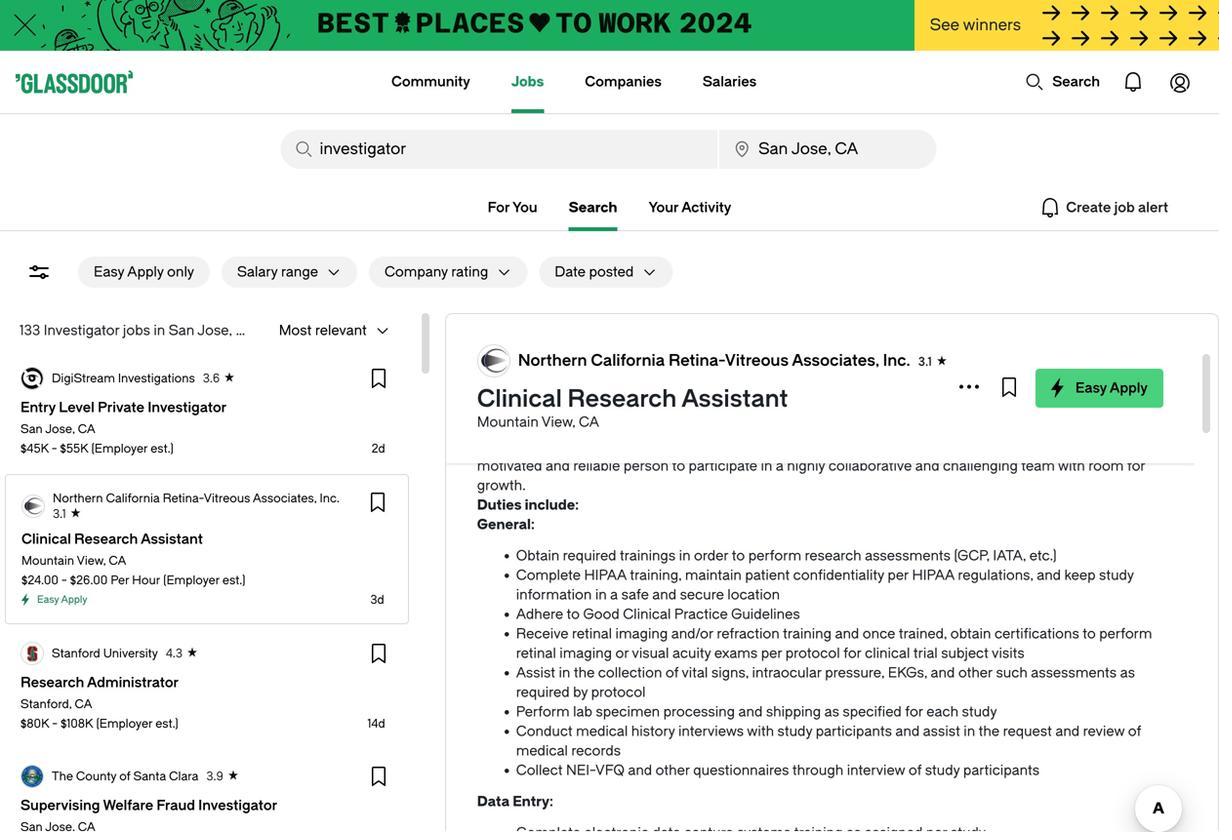 Task type: vqa. For each thing, say whether or not it's contained in the screenshot.
easy inside the "Button"
yes



Task type: describe. For each thing, give the bounding box(es) containing it.
processing
[[663, 704, 735, 720]]

collect
[[516, 763, 563, 779]]

research down 'observational)' on the top of page
[[643, 361, 705, 377]]

variety
[[777, 380, 819, 396]]

0 vertical spatial perform
[[748, 548, 801, 564]]

0 vertical spatial other
[[958, 665, 993, 681]]

a up room
[[1107, 439, 1115, 455]]

to down the player,
[[672, 458, 685, 474]]

for up pressure,
[[843, 646, 861, 662]]

1 horizontal spatial protocol
[[785, 646, 840, 662]]

most relevant
[[279, 323, 367, 339]]

to down information
[[567, 607, 580, 623]]

to up the maintain
[[732, 548, 745, 564]]

research up diseases
[[851, 322, 914, 338]]

of right interview
[[909, 763, 922, 779]]

1 vertical spatial search
[[569, 200, 617, 216]]

view, inside mountain view, ca $24.00 - $26.00 per hour (employer est.)
[[77, 554, 106, 568]]

research inside "clinical research assistant mountain view, ca"
[[567, 386, 677, 413]]

trial inside obtain required trainings in order to perform research assessments (gcp, iata, etc.) complete hipaa training, maintain patient confidentiality per hipaa regulations, and keep study information in a safe and secure location adhere to good clinical practice guidelines receive retinal imaging and/or refraction training and once trained, obtain certifications to perform retinal imaging or visual acuity exams per protocol for clinical trial subject visits assist in the collection of vital signs, intraocular pressure, ekgs, and other such assessments as required by protocol perform lab specimen processing and shipping as specified for each study conduct medical history interviews with study participants and assist in the request and review of medical records collect nei-vfq and other questionnaires through interview of study participants
[[913, 646, 938, 662]]

acuity
[[672, 646, 711, 662]]

jobs list element
[[4, 350, 410, 833]]

(employer inside mountain view, ca $24.00 - $26.00 per hour (employer est.)
[[163, 574, 220, 588]]

salary range
[[237, 264, 318, 280]]

clinical inside obtain required trainings in order to perform research assessments (gcp, iata, etc.) complete hipaa training, maintain patient confidentiality per hipaa regulations, and keep study information in a safe and secure location adhere to good clinical practice guidelines receive retinal imaging and/or refraction training and once trained, obtain certifications to perform retinal imaging or visual acuity exams per protocol for clinical trial subject visits assist in the collection of vital signs, intraocular pressure, ekgs, and other such assessments as required by protocol perform lab specimen processing and shipping as specified for each study conduct medical history interviews with study participants and assist in the request and review of medical records collect nei-vfq and other questionnaires through interview of study participants
[[623, 607, 671, 623]]

0 vertical spatial team
[[635, 380, 668, 396]]

a right seeking
[[840, 322, 848, 338]]

3.9
[[206, 770, 223, 784]]

ca left "most"
[[235, 323, 256, 339]]

participate
[[689, 458, 757, 474]]

review
[[1083, 724, 1125, 740]]

apply inside 'jobs list' element
[[61, 594, 87, 606]]

study right each in the bottom of the page
[[962, 704, 997, 720]]

seeking
[[787, 322, 837, 338]]

0 vertical spatial medical
[[576, 724, 628, 740]]

clinical inside obtain required trainings in order to perform research assessments (gcp, iata, etc.) complete hipaa training, maintain patient confidentiality per hipaa regulations, and keep study information in a safe and secure location adhere to good clinical practice guidelines receive retinal imaging and/or refraction training and once trained, obtain certifications to perform retinal imaging or visual acuity exams per protocol for clinical trial subject visits assist in the collection of vital signs, intraocular pressure, ekgs, and other such assessments as required by protocol perform lab specimen processing and shipping as specified for each study conduct medical history interviews with study participants and assist in the request and review of medical records collect nei-vfq and other questionnaires through interview of study participants
[[865, 646, 910, 662]]

see winners
[[930, 16, 1021, 34]]

for down under
[[955, 380, 973, 396]]

0 horizontal spatial per
[[761, 646, 782, 662]]

santa
[[133, 770, 166, 784]]

order inside obtain required trainings in order to perform research assessments (gcp, iata, etc.) complete hipaa training, maintain patient confidentiality per hipaa regulations, and keep study information in a safe and secure location adhere to good clinical practice guidelines receive retinal imaging and/or refraction training and once trained, obtain certifications to perform retinal imaging or visual acuity exams per protocol for clinical trial subject visits assist in the collection of vital signs, intraocular pressure, ekgs, and other such assessments as required by protocol perform lab specimen processing and shipping as specified for each study conduct medical history interviews with study participants and assist in the request and review of medical records collect nei-vfq and other questionnaires through interview of study participants
[[694, 548, 728, 564]]

assist inside obtain required trainings in order to perform research assessments (gcp, iata, etc.) complete hipaa training, maintain patient confidentiality per hipaa regulations, and keep study information in a safe and secure location adhere to good clinical practice guidelines receive retinal imaging and/or refraction training and once trained, obtain certifications to perform retinal imaging or visual acuity exams per protocol for clinical trial subject visits assist in the collection of vital signs, intraocular pressure, ekgs, and other such assessments as required by protocol perform lab specimen processing and shipping as specified for each study conduct medical history interviews with study participants and assist in the request and review of medical records collect nei-vfq and other questionnaires through interview of study participants
[[923, 724, 960, 740]]

order inside the clinical research department at ncrva is seeking a research assistant to support clinical (interventional and observational) research studies on retinal diseases under the direction of our principal investigators and clinical research manager. the clinical research assistant will have focused training in order to assist the study team by performing a variety of study procedures for clinical trial participants in addition to providing general support for our clinical trials. this is a full-time (40 hours/week), non-exempt (hourly-paid) position. the candidate must be organized, detail-oriented, be a team player, and have strong communication skills. this is an opportunity for a motivated and reliable person to participate in a highly collaborative and challenging team with room for growth. duties include: general:
[[477, 380, 512, 396]]

obtain
[[950, 626, 991, 642]]

stanford,
[[20, 698, 72, 712]]

1 hipaa from the left
[[584, 568, 626, 584]]

lottie animation container image
[[1157, 59, 1203, 105]]

conduct
[[516, 724, 573, 740]]

date
[[555, 264, 586, 280]]

study up general
[[596, 380, 631, 396]]

ca inside mountain view, ca $24.00 - $26.00 per hour (employer est.)
[[109, 554, 126, 568]]

1 vertical spatial retinal
[[572, 626, 612, 642]]

study down each in the bottom of the page
[[925, 763, 960, 779]]

to up 'will'
[[980, 322, 993, 338]]

1 horizontal spatial jose,
[[197, 323, 232, 339]]

0 horizontal spatial participants
[[816, 724, 892, 740]]

of inside 'jobs list' element
[[119, 770, 130, 784]]

at
[[704, 322, 717, 338]]

your
[[649, 200, 679, 216]]

1 vertical spatial team
[[610, 439, 644, 455]]

1 vertical spatial assessments
[[1031, 665, 1117, 681]]

for up room
[[1086, 439, 1104, 455]]

county
[[76, 770, 116, 784]]

the down studies
[[771, 361, 796, 377]]

retina- inside 'jobs list' element
[[163, 492, 204, 506]]

digistream
[[52, 372, 115, 386]]

associates, inside 'jobs list' element
[[253, 492, 317, 506]]

1 vertical spatial imaging
[[560, 646, 612, 662]]

pressure,
[[825, 665, 885, 681]]

2 vertical spatial is
[[974, 439, 985, 455]]

clinical down 'will'
[[976, 380, 1021, 396]]

san inside "san jose, ca $45k - $55k (employer est.)"
[[20, 423, 43, 436]]

$45k
[[20, 442, 49, 456]]

clinical down variety
[[765, 400, 810, 416]]

relevant
[[315, 323, 367, 339]]

of right review
[[1128, 724, 1141, 740]]

ekgs,
[[888, 665, 927, 681]]

see
[[930, 16, 959, 34]]

0 horizontal spatial retinal
[[516, 646, 556, 662]]

the county of santa clara
[[52, 770, 199, 784]]

visual
[[632, 646, 669, 662]]

training,
[[630, 568, 682, 584]]

- inside stanford, ca $80k - $108k (employer est.)
[[52, 717, 58, 731]]

0 horizontal spatial is
[[508, 419, 518, 435]]

safe
[[621, 587, 649, 603]]

university
[[103, 647, 158, 661]]

research inside the clinical research department at ncrva is seeking a research assistant to support clinical (interventional and observational) research studies on retinal diseases under the direction of our principal investigators and clinical research manager. the clinical research assistant will have focused training in order to assist the study team by performing a variety of study procedures for clinical trial participants in addition to providing general support for our clinical trials. this is a full-time (40 hours/week), non-exempt (hourly-paid) position. the candidate must be organized, detail-oriented, be a team player, and have strong communication skills. this is an opportunity for a motivated and reliable person to participate in a highly collaborative and challenging team with room for growth. duties include: general:
[[696, 341, 752, 357]]

exempt
[[734, 419, 783, 435]]

search inside search button
[[1052, 74, 1100, 90]]

detail-
[[477, 439, 519, 455]]

motivated
[[477, 458, 542, 474]]

a down (40
[[599, 439, 607, 455]]

digistream investigations logo image
[[21, 368, 43, 389]]

easy apply only
[[94, 264, 194, 280]]

most relevant button
[[263, 315, 367, 346]]

assistant inside "clinical research assistant mountain view, ca"
[[681, 386, 788, 413]]

jobs
[[511, 74, 544, 90]]

clinical up (interventional
[[505, 322, 553, 338]]

1 horizontal spatial northern california retina-vitreous associates, inc.
[[518, 352, 910, 370]]

a left full- at the bottom
[[522, 419, 530, 435]]

1 horizontal spatial imaging
[[615, 626, 668, 642]]

est.) inside mountain view, ca $24.00 - $26.00 per hour (employer est.)
[[222, 574, 245, 588]]

performing
[[690, 380, 762, 396]]

0 vertical spatial per
[[888, 568, 909, 584]]

a left variety
[[766, 380, 774, 396]]

opportunity
[[1008, 439, 1082, 455]]

room
[[1088, 458, 1124, 474]]

trainings
[[620, 548, 676, 564]]

date posted
[[555, 264, 634, 280]]

secure
[[680, 587, 724, 603]]

none field search location
[[719, 130, 937, 169]]

ca inside "san jose, ca $45k - $55k (employer est.)"
[[78, 423, 95, 436]]

your activity
[[649, 200, 731, 216]]

confidentiality
[[793, 568, 884, 584]]

an
[[988, 439, 1004, 455]]

for you
[[488, 200, 537, 216]]

0 horizontal spatial protocol
[[591, 685, 646, 701]]

easy apply inside 'jobs list' element
[[37, 594, 87, 606]]

keep
[[1064, 568, 1096, 584]]

questionnaires
[[693, 763, 789, 779]]

the up providing
[[572, 380, 593, 396]]

per
[[111, 574, 129, 588]]

company rating
[[385, 264, 488, 280]]

paid)
[[837, 419, 869, 435]]

patient
[[745, 568, 790, 584]]

northern for top northern california retina-vitreous associates, inc. logo
[[518, 352, 587, 370]]

1 horizontal spatial have
[[1003, 361, 1034, 377]]

0 vertical spatial be
[[1063, 419, 1079, 435]]

Search keyword field
[[281, 130, 717, 169]]

california inside 'jobs list' element
[[106, 492, 160, 506]]

communication
[[799, 439, 902, 455]]

easy apply only button
[[78, 257, 210, 288]]

perform
[[516, 704, 570, 720]]

jobs link
[[511, 51, 544, 113]]

the up 'will'
[[971, 341, 992, 357]]

specified
[[843, 704, 902, 720]]

most
[[279, 323, 312, 339]]

companies link
[[585, 51, 662, 113]]

direction
[[995, 341, 1052, 357]]

will
[[979, 361, 1000, 377]]

focused
[[1037, 361, 1090, 377]]

specimen
[[596, 704, 660, 720]]

0 vertical spatial is
[[773, 322, 783, 338]]

- for $55k
[[51, 442, 57, 456]]

2 vertical spatial team
[[1021, 458, 1055, 474]]

player,
[[647, 439, 689, 455]]

the up the lab
[[574, 665, 595, 681]]

to down the 'investigators'
[[515, 380, 528, 396]]

$26.00
[[70, 574, 108, 588]]

research inside obtain required trainings in order to perform research assessments (gcp, iata, etc.) complete hipaa training, maintain patient confidentiality per hipaa regulations, and keep study information in a safe and secure location adhere to good clinical practice guidelines receive retinal imaging and/or refraction training and once trained, obtain certifications to perform retinal imaging or visual acuity exams per protocol for clinical trial subject visits assist in the collection of vital signs, intraocular pressure, ekgs, and other such assessments as required by protocol perform lab specimen processing and shipping as specified for each study conduct medical history interviews with study participants and assist in the request and review of medical records collect nei-vfq and other questionnaires through interview of study participants
[[805, 548, 861, 564]]

by inside the clinical research department at ncrva is seeking a research assistant to support clinical (interventional and observational) research studies on retinal diseases under the direction of our principal investigators and clinical research manager. the clinical research assistant will have focused training in order to assist the study team by performing a variety of study procedures for clinical trial participants in addition to providing general support for our clinical trials. this is a full-time (40 hours/week), non-exempt (hourly-paid) position. the candidate must be organized, detail-oriented, be a team player, and have strong communication skills. this is an opportunity for a motivated and reliable person to participate in a highly collaborative and challenging team with room for growth. duties include: general:
[[672, 380, 686, 396]]

a inside obtain required trainings in order to perform research assessments (gcp, iata, etc.) complete hipaa training, maintain patient confidentiality per hipaa regulations, and keep study information in a safe and secure location adhere to good clinical practice guidelines receive retinal imaging and/or refraction training and once trained, obtain certifications to perform retinal imaging or visual acuity exams per protocol for clinical trial subject visits assist in the collection of vital signs, intraocular pressure, ekgs, and other such assessments as required by protocol perform lab specimen processing and shipping as specified for each study conduct medical history interviews with study participants and assist in the request and review of medical records collect nei-vfq and other questionnaires through interview of study participants
[[610, 587, 618, 603]]

vitreous inside 'jobs list' element
[[204, 492, 250, 506]]

through
[[792, 763, 844, 779]]

the inside 'jobs list' element
[[52, 770, 73, 784]]

reliable
[[573, 458, 620, 474]]

1 horizontal spatial retina-
[[669, 352, 725, 370]]

exams
[[714, 646, 758, 662]]

good
[[583, 607, 620, 623]]

digistream investigations
[[52, 372, 195, 386]]

general
[[613, 400, 661, 416]]

range
[[281, 264, 318, 280]]

0 vertical spatial required
[[563, 548, 616, 564]]

1 vertical spatial have
[[720, 439, 750, 455]]

Search location field
[[719, 130, 937, 169]]

obtain
[[516, 548, 559, 564]]

to right 'certifications' at the bottom right of page
[[1083, 626, 1096, 642]]

easy apply inside 'easy apply' button
[[1075, 380, 1148, 396]]

1 vertical spatial required
[[516, 685, 570, 701]]

0 vertical spatial apply
[[127, 264, 164, 280]]

principal
[[1097, 341, 1153, 357]]

0 horizontal spatial be
[[580, 439, 596, 455]]

activity
[[681, 200, 731, 216]]

stanford university logo image
[[21, 643, 43, 665]]

0 horizontal spatial assessments
[[865, 548, 951, 564]]

stanford
[[52, 647, 100, 661]]

investigators
[[477, 361, 560, 377]]

1 vertical spatial assistant
[[916, 361, 976, 377]]

0 horizontal spatial this
[[477, 419, 504, 435]]

records
[[571, 743, 621, 759]]

assist inside the clinical research department at ncrva is seeking a research assistant to support clinical (interventional and observational) research studies on retinal diseases under the direction of our principal investigators and clinical research manager. the clinical research assistant will have focused training in order to assist the study team by performing a variety of study procedures for clinical trial participants in addition to providing general support for our clinical trials. this is a full-time (40 hours/week), non-exempt (hourly-paid) position. the candidate must be organized, detail-oriented, be a team player, and have strong communication skills. this is an opportunity for a motivated and reliable person to participate in a highly collaborative and challenging team with room for growth. duties include: general:
[[531, 380, 569, 396]]

clinical down on
[[799, 361, 847, 377]]

research down date posted dropdown button
[[557, 322, 619, 338]]

the up (interventional
[[477, 322, 502, 338]]

study down shipping
[[777, 724, 812, 740]]

guidelines
[[731, 607, 800, 623]]

1 horizontal spatial our
[[1072, 341, 1094, 357]]

133 investigator jobs in san jose, ca
[[20, 323, 256, 339]]

1 horizontal spatial support
[[996, 322, 1047, 338]]

jose, inside "san jose, ca $45k - $55k (employer est.)"
[[45, 423, 75, 436]]

adhere
[[516, 607, 563, 623]]

by inside obtain required trainings in order to perform research assessments (gcp, iata, etc.) complete hipaa training, maintain patient confidentiality per hipaa regulations, and keep study information in a safe and secure location adhere to good clinical practice guidelines receive retinal imaging and/or refraction training and once trained, obtain certifications to perform retinal imaging or visual acuity exams per protocol for clinical trial subject visits assist in the collection of vital signs, intraocular pressure, ekgs, and other such assessments as required by protocol perform lab specimen processing and shipping as specified for each study conduct medical history interviews with study participants and assist in the request and review of medical records collect nei-vfq and other questionnaires through interview of study participants
[[573, 685, 588, 701]]



Task type: locate. For each thing, give the bounding box(es) containing it.
etc.)
[[1029, 548, 1057, 564]]

participants down focused
[[1052, 380, 1129, 396]]

1 vertical spatial easy
[[1075, 380, 1107, 396]]

for right room
[[1127, 458, 1145, 474]]

trial down focused
[[1025, 380, 1049, 396]]

order up the maintain
[[694, 548, 728, 564]]

retinal up assist
[[516, 646, 556, 662]]

vitreous
[[725, 352, 789, 370], [204, 492, 250, 506]]

1 horizontal spatial this
[[943, 439, 971, 455]]

by up hours/week), on the right of the page
[[672, 380, 686, 396]]

$80k
[[20, 717, 49, 731]]

1 vertical spatial -
[[61, 574, 67, 588]]

0 vertical spatial imaging
[[615, 626, 668, 642]]

(employer right hour
[[163, 574, 220, 588]]

include:
[[525, 497, 579, 513]]

1 vertical spatial est.)
[[222, 574, 245, 588]]

with inside the clinical research department at ncrva is seeking a research assistant to support clinical (interventional and observational) research studies on retinal diseases under the direction of our principal investigators and clinical research manager. the clinical research assistant will have focused training in order to assist the study team by performing a variety of study procedures for clinical trial participants in addition to providing general support for our clinical trials. this is a full-time (40 hours/week), non-exempt (hourly-paid) position. the candidate must be organized, detail-oriented, be a team player, and have strong communication skills. this is an opportunity for a motivated and reliable person to participate in a highly collaborative and challenging team with room for growth. duties include: general:
[[1058, 458, 1085, 474]]

1 vertical spatial other
[[656, 763, 690, 779]]

1 horizontal spatial mountain
[[477, 414, 539, 430]]

perform up patient
[[748, 548, 801, 564]]

assessments left (gcp,
[[865, 548, 951, 564]]

0 vertical spatial retina-
[[669, 352, 725, 370]]

duties
[[477, 497, 522, 513]]

0 horizontal spatial other
[[656, 763, 690, 779]]

you
[[512, 200, 537, 216]]

0 horizontal spatial medical
[[516, 743, 568, 759]]

visits
[[992, 646, 1025, 662]]

0 horizontal spatial imaging
[[560, 646, 612, 662]]

training inside the clinical research department at ncrva is seeking a research assistant to support clinical (interventional and observational) research studies on retinal diseases under the direction of our principal investigators and clinical research manager. the clinical research assistant will have focused training in order to assist the study team by performing a variety of study procedures for clinical trial participants in addition to providing general support for our clinical trials. this is a full-time (40 hours/week), non-exempt (hourly-paid) position. the candidate must be organized, detail-oriented, be a team player, and have strong communication skills. this is an opportunity for a motivated and reliable person to participate in a highly collaborative and challenging team with room for growth. duties include: general:
[[1093, 361, 1142, 377]]

1 horizontal spatial search
[[1052, 74, 1100, 90]]

view, inside "clinical research assistant mountain view, ca"
[[541, 414, 575, 430]]

iata,
[[993, 548, 1026, 564]]

0 vertical spatial support
[[996, 322, 1047, 338]]

0 vertical spatial easy
[[94, 264, 124, 280]]

of up focused
[[1055, 341, 1069, 357]]

other down history
[[656, 763, 690, 779]]

ca up per
[[109, 554, 126, 568]]

collaborative
[[828, 458, 912, 474]]

1 vertical spatial retina-
[[163, 492, 204, 506]]

0 vertical spatial san
[[169, 323, 194, 339]]

the left the request
[[979, 724, 1000, 740]]

research down diseases
[[851, 361, 913, 377]]

easy up investigator at the left of the page
[[94, 264, 124, 280]]

1 vertical spatial easy apply
[[37, 594, 87, 606]]

shipping
[[766, 704, 821, 720]]

growth.
[[477, 478, 526, 494]]

mountain up "$24.00"
[[21, 554, 74, 568]]

2 horizontal spatial easy
[[1075, 380, 1107, 396]]

challenging
[[943, 458, 1018, 474]]

of up trials. on the right top of the page
[[823, 380, 836, 396]]

for left each in the bottom of the page
[[905, 704, 923, 720]]

1 vertical spatial northern california retina-vitreous associates, inc.
[[53, 492, 340, 506]]

organized,
[[1083, 419, 1150, 435]]

northern california retina-vitreous associates, inc. up performing on the right of page
[[518, 352, 910, 370]]

lottie animation container image
[[313, 51, 392, 111], [313, 51, 392, 111], [1110, 59, 1157, 105], [1110, 59, 1157, 105], [1157, 59, 1203, 105], [1025, 72, 1045, 92], [1025, 72, 1045, 92]]

easy apply up organized,
[[1075, 380, 1148, 396]]

1 vertical spatial california
[[106, 492, 160, 506]]

1 vertical spatial training
[[783, 626, 832, 642]]

perform right 'certifications' at the bottom right of page
[[1099, 626, 1152, 642]]

study up trials. on the right top of the page
[[839, 380, 874, 396]]

1 vertical spatial per
[[761, 646, 782, 662]]

2 vertical spatial retinal
[[516, 646, 556, 662]]

vital
[[682, 665, 708, 681]]

for down performing on the right of page
[[718, 400, 736, 416]]

northern inside 'jobs list' element
[[53, 492, 103, 506]]

easy inside 'jobs list' element
[[37, 594, 59, 606]]

ca right full- at the bottom
[[579, 414, 599, 430]]

northern california retina-vitreous associates, inc. logo image up addition
[[478, 346, 509, 377]]

study right keep
[[1099, 568, 1134, 584]]

strong
[[754, 439, 795, 455]]

be right must
[[1063, 419, 1079, 435]]

1 horizontal spatial order
[[694, 548, 728, 564]]

is up studies
[[773, 322, 783, 338]]

1 vertical spatial northern california retina-vitreous associates, inc. logo image
[[22, 496, 44, 517]]

regulations,
[[958, 568, 1033, 584]]

- inside mountain view, ca $24.00 - $26.00 per hour (employer est.)
[[61, 574, 67, 588]]

0 vertical spatial trial
[[1025, 380, 1049, 396]]

0 vertical spatial training
[[1093, 361, 1142, 377]]

training inside obtain required trainings in order to perform research assessments (gcp, iata, etc.) complete hipaa training, maintain patient confidentiality per hipaa regulations, and keep study information in a safe and secure location adhere to good clinical practice guidelines receive retinal imaging and/or refraction training and once trained, obtain certifications to perform retinal imaging or visual acuity exams per protocol for clinical trial subject visits assist in the collection of vital signs, intraocular pressure, ekgs, and other such assessments as required by protocol perform lab specimen processing and shipping as specified for each study conduct medical history interviews with study participants and assist in the request and review of medical records collect nei-vfq and other questionnaires through interview of study participants
[[783, 626, 832, 642]]

clinical inside "clinical research assistant mountain view, ca"
[[477, 386, 562, 413]]

1 vertical spatial view,
[[77, 554, 106, 568]]

salaries
[[703, 74, 757, 90]]

team down opportunity
[[1021, 458, 1055, 474]]

1 horizontal spatial other
[[958, 665, 993, 681]]

1 vertical spatial mountain
[[21, 554, 74, 568]]

0 vertical spatial have
[[1003, 361, 1034, 377]]

inc. inside 'jobs list' element
[[320, 492, 340, 506]]

vfq
[[595, 763, 625, 779]]

assist up providing
[[531, 380, 569, 396]]

1 horizontal spatial participants
[[963, 763, 1040, 779]]

0 horizontal spatial easy
[[37, 594, 59, 606]]

team up general
[[635, 380, 668, 396]]

location
[[727, 587, 780, 603]]

search button
[[1015, 62, 1110, 102]]

None field
[[281, 130, 717, 169], [719, 130, 937, 169]]

northern california retina-vitreous associates, inc. logo image
[[478, 346, 509, 377], [22, 496, 44, 517]]

- right "$24.00"
[[61, 574, 67, 588]]

hipaa
[[584, 568, 626, 584], [912, 568, 954, 584]]

open filter menu image
[[27, 261, 51, 284]]

2 hipaa from the left
[[912, 568, 954, 584]]

of left vital
[[666, 665, 679, 681]]

clinical down 'observational)' on the top of page
[[591, 361, 639, 377]]

0 horizontal spatial support
[[665, 400, 715, 416]]

training down principal
[[1093, 361, 1142, 377]]

support
[[996, 322, 1047, 338], [665, 400, 715, 416]]

trial down trained,
[[913, 646, 938, 662]]

mountain view, ca $24.00 - $26.00 per hour (employer est.)
[[21, 554, 245, 588]]

california down department
[[591, 352, 665, 370]]

observational)
[[600, 341, 692, 357]]

clara
[[169, 770, 199, 784]]

refraction
[[717, 626, 780, 642]]

0 vertical spatial assistant
[[916, 322, 976, 338]]

1 vertical spatial support
[[665, 400, 715, 416]]

assistant up under
[[916, 322, 976, 338]]

0 horizontal spatial mountain
[[21, 554, 74, 568]]

our up focused
[[1072, 341, 1094, 357]]

with
[[1058, 458, 1085, 474], [747, 724, 774, 740]]

trained,
[[899, 626, 947, 642]]

mountain inside "clinical research assistant mountain view, ca"
[[477, 414, 539, 430]]

hour
[[132, 574, 160, 588]]

retinal right on
[[826, 341, 866, 357]]

with down shipping
[[747, 724, 774, 740]]

have up "participate"
[[720, 439, 750, 455]]

have down direction
[[1003, 361, 1034, 377]]

clinical down once
[[865, 646, 910, 662]]

0 vertical spatial view,
[[541, 414, 575, 430]]

1 horizontal spatial inc.
[[883, 352, 910, 370]]

1 vertical spatial associates,
[[253, 492, 317, 506]]

northern california retina-vitreous associates, inc. logo image inside 'jobs list' element
[[22, 496, 44, 517]]

northern california retina-vitreous associates, inc. inside 'jobs list' element
[[53, 492, 340, 506]]

0 vertical spatial this
[[477, 419, 504, 435]]

imaging left or
[[560, 646, 612, 662]]

est.) inside stanford, ca $80k - $108k (employer est.)
[[155, 717, 178, 731]]

other
[[958, 665, 993, 681], [656, 763, 690, 779]]

investigations
[[118, 372, 195, 386]]

2 none field from the left
[[719, 130, 937, 169]]

northern california retina-vitreous associates, inc.
[[518, 352, 910, 370], [53, 492, 340, 506]]

est.) right hour
[[222, 574, 245, 588]]

assistant down under
[[916, 361, 976, 377]]

hipaa down (gcp,
[[912, 568, 954, 584]]

salaries link
[[703, 51, 757, 113]]

1 vertical spatial 3.1
[[53, 508, 66, 521]]

(employer inside "san jose, ca $45k - $55k (employer est.)"
[[91, 442, 148, 456]]

0 horizontal spatial assist
[[531, 380, 569, 396]]

full-
[[533, 419, 559, 435]]

0 horizontal spatial hipaa
[[584, 568, 626, 584]]

0 vertical spatial vitreous
[[725, 352, 789, 370]]

be up reliable
[[580, 439, 596, 455]]

1 horizontal spatial apply
[[127, 264, 164, 280]]

0 vertical spatial northern california retina-vitreous associates, inc. logo image
[[478, 346, 509, 377]]

participants down specified
[[816, 724, 892, 740]]

research
[[696, 341, 752, 357], [805, 548, 861, 564]]

0 vertical spatial order
[[477, 380, 512, 396]]

highly
[[787, 458, 825, 474]]

position.
[[872, 419, 928, 435]]

0 horizontal spatial as
[[824, 704, 839, 720]]

non-
[[702, 419, 734, 435]]

obtain required trainings in order to perform research assessments (gcp, iata, etc.) complete hipaa training, maintain patient confidentiality per hipaa regulations, and keep study information in a safe and secure location adhere to good clinical practice guidelines receive retinal imaging and/or refraction training and once trained, obtain certifications to perform retinal imaging or visual acuity exams per protocol for clinical trial subject visits assist in the collection of vital signs, intraocular pressure, ekgs, and other such assessments as required by protocol perform lab specimen processing and shipping as specified for each study conduct medical history interviews with study participants and assist in the request and review of medical records collect nei-vfq and other questionnaires through interview of study participants
[[516, 548, 1152, 779]]

0 horizontal spatial apply
[[61, 594, 87, 606]]

est.) inside "san jose, ca $45k - $55k (employer est.)"
[[151, 442, 174, 456]]

and
[[573, 341, 597, 357], [564, 361, 588, 377], [692, 439, 716, 455], [546, 458, 570, 474], [915, 458, 940, 474], [1037, 568, 1061, 584], [652, 587, 677, 603], [835, 626, 859, 642], [931, 665, 955, 681], [738, 704, 763, 720], [895, 724, 920, 740], [1055, 724, 1080, 740], [628, 763, 652, 779]]

mountain inside mountain view, ca $24.00 - $26.00 per hour (employer est.)
[[21, 554, 74, 568]]

trial inside the clinical research department at ncrva is seeking a research assistant to support clinical (interventional and observational) research studies on retinal diseases under the direction of our principal investigators and clinical research manager. the clinical research assistant will have focused training in order to assist the study team by performing a variety of study procedures for clinical trial participants in addition to providing general support for our clinical trials. this is a full-time (40 hours/week), non-exempt (hourly-paid) position. the candidate must be organized, detail-oriented, be a team player, and have strong communication skills. this is an opportunity for a motivated and reliable person to participate in a highly collaborative and challenging team with room for growth. duties include: general:
[[1025, 380, 1049, 396]]

retinal inside the clinical research department at ncrva is seeking a research assistant to support clinical (interventional and observational) research studies on retinal diseases under the direction of our principal investigators and clinical research manager. the clinical research assistant will have focused training in order to assist the study team by performing a variety of study procedures for clinical trial participants in addition to providing general support for our clinical trials. this is a full-time (40 hours/week), non-exempt (hourly-paid) position. the candidate must be organized, detail-oriented, be a team player, and have strong communication skills. this is an opportunity for a motivated and reliable person to participate in a highly collaborative and challenging team with room for growth. duties include: general:
[[826, 341, 866, 357]]

jobs
[[123, 323, 150, 339]]

easy down "$24.00"
[[37, 594, 59, 606]]

northern down $55k
[[53, 492, 103, 506]]

protocol up specimen
[[591, 685, 646, 701]]

assessments down 'certifications' at the bottom right of page
[[1031, 665, 1117, 681]]

per
[[888, 568, 909, 584], [761, 646, 782, 662]]

0 vertical spatial california
[[591, 352, 665, 370]]

1 vertical spatial medical
[[516, 743, 568, 759]]

california
[[591, 352, 665, 370], [106, 492, 160, 506]]

1 horizontal spatial easy apply
[[1075, 380, 1148, 396]]

0 horizontal spatial trial
[[913, 646, 938, 662]]

search
[[1052, 74, 1100, 90], [569, 200, 617, 216]]

0 horizontal spatial easy apply
[[37, 594, 87, 606]]

the county of santa clara logo image
[[21, 766, 43, 788]]

once
[[863, 626, 895, 642]]

time
[[559, 419, 589, 435]]

apply down principal
[[1110, 380, 1148, 396]]

0 horizontal spatial by
[[573, 685, 588, 701]]

1 vertical spatial this
[[943, 439, 971, 455]]

0 horizontal spatial associates,
[[253, 492, 317, 506]]

for
[[955, 380, 973, 396], [718, 400, 736, 416], [1086, 439, 1104, 455], [1127, 458, 1145, 474], [843, 646, 861, 662], [905, 704, 923, 720]]

imaging up visual
[[615, 626, 668, 642]]

1 horizontal spatial assist
[[923, 724, 960, 740]]

1 vertical spatial our
[[740, 400, 761, 416]]

0 vertical spatial assessments
[[865, 548, 951, 564]]

1 horizontal spatial california
[[591, 352, 665, 370]]

- right $80k
[[52, 717, 58, 731]]

1 horizontal spatial per
[[888, 568, 909, 584]]

study
[[596, 380, 631, 396], [839, 380, 874, 396], [1099, 568, 1134, 584], [962, 704, 997, 720], [777, 724, 812, 740], [925, 763, 960, 779]]

nei-
[[566, 763, 595, 779]]

support up direction
[[996, 322, 1047, 338]]

1 vertical spatial with
[[747, 724, 774, 740]]

search up date posted
[[569, 200, 617, 216]]

none field the search keyword
[[281, 130, 717, 169]]

retina-
[[669, 352, 725, 370], [163, 492, 204, 506]]

2 horizontal spatial is
[[974, 439, 985, 455]]

3.1 up procedures on the top of page
[[918, 355, 932, 369]]

(employer inside stanford, ca $80k - $108k (employer est.)
[[96, 717, 153, 731]]

1 horizontal spatial san
[[169, 323, 194, 339]]

0 vertical spatial inc.
[[883, 352, 910, 370]]

view, up oriented,
[[541, 414, 575, 430]]

person
[[624, 458, 669, 474]]

addition
[[477, 400, 529, 416]]

per right confidentiality
[[888, 568, 909, 584]]

0 vertical spatial 3.1
[[918, 355, 932, 369]]

$55k
[[60, 442, 88, 456]]

and/or
[[671, 626, 713, 642]]

0 vertical spatial as
[[1120, 665, 1135, 681]]

medical up records
[[576, 724, 628, 740]]

assistant down "manager."
[[681, 386, 788, 413]]

northern for northern california retina-vitreous associates, inc. logo in the 'jobs list' element
[[53, 492, 103, 506]]

lab
[[573, 704, 592, 720]]

for you link
[[488, 196, 537, 220]]

est.)
[[151, 442, 174, 456], [222, 574, 245, 588], [155, 717, 178, 731]]

2 vertical spatial participants
[[963, 763, 1040, 779]]

research up confidentiality
[[805, 548, 861, 564]]

0 vertical spatial associates,
[[792, 352, 879, 370]]

1 vertical spatial apply
[[1110, 380, 1148, 396]]

0 vertical spatial -
[[51, 442, 57, 456]]

a down strong on the right
[[776, 458, 784, 474]]

of
[[1055, 341, 1069, 357], [823, 380, 836, 396], [666, 665, 679, 681], [1128, 724, 1141, 740], [909, 763, 922, 779], [119, 770, 130, 784]]

medical
[[576, 724, 628, 740], [516, 743, 568, 759]]

1 horizontal spatial northern california retina-vitreous associates, inc. logo image
[[478, 346, 509, 377]]

0 vertical spatial search
[[1052, 74, 1100, 90]]

with down opportunity
[[1058, 458, 1085, 474]]

order up addition
[[477, 380, 512, 396]]

ca inside stanford, ca $80k - $108k (employer est.)
[[75, 698, 92, 712]]

1 horizontal spatial training
[[1093, 361, 1142, 377]]

to up full- at the bottom
[[533, 400, 546, 416]]

1 horizontal spatial view,
[[541, 414, 575, 430]]

our
[[1072, 341, 1094, 357], [740, 400, 761, 416]]

3.1
[[918, 355, 932, 369], [53, 508, 66, 521]]

the right the county of santa clara logo
[[52, 770, 73, 784]]

participants inside the clinical research department at ncrva is seeking a research assistant to support clinical (interventional and observational) research studies on retinal diseases under the direction of our principal investigators and clinical research manager. the clinical research assistant will have focused training in order to assist the study team by performing a variety of study procedures for clinical trial participants in addition to providing general support for our clinical trials. this is a full-time (40 hours/week), non-exempt (hourly-paid) position. the candidate must be organized, detail-oriented, be a team player, and have strong communication skills. this is an opportunity for a motivated and reliable person to participate in a highly collaborative and challenging team with room for growth. duties include: general:
[[1052, 380, 1129, 396]]

easy
[[94, 264, 124, 280], [1075, 380, 1107, 396], [37, 594, 59, 606]]

0 vertical spatial (employer
[[91, 442, 148, 456]]

(40
[[592, 419, 612, 435]]

support up non-
[[665, 400, 715, 416]]

3.1 down $55k
[[53, 508, 66, 521]]

(employer right $108k
[[96, 717, 153, 731]]

0 horizontal spatial vitreous
[[204, 492, 250, 506]]

1 horizontal spatial perform
[[1099, 626, 1152, 642]]

ca inside "clinical research assistant mountain view, ca"
[[579, 414, 599, 430]]

- for $26.00
[[61, 574, 67, 588]]

as up review
[[1120, 665, 1135, 681]]

participants down the request
[[963, 763, 1040, 779]]

1 vertical spatial (employer
[[163, 574, 220, 588]]

- inside "san jose, ca $45k - $55k (employer est.)"
[[51, 442, 57, 456]]

team
[[635, 380, 668, 396], [610, 439, 644, 455], [1021, 458, 1055, 474]]

1 none field from the left
[[281, 130, 717, 169]]

1 horizontal spatial northern
[[518, 352, 587, 370]]

3.1 inside 'jobs list' element
[[53, 508, 66, 521]]

this up detail-
[[477, 419, 504, 435]]

clinical up focused
[[1050, 322, 1095, 338]]

1 vertical spatial is
[[508, 419, 518, 435]]

1 vertical spatial perform
[[1099, 626, 1152, 642]]

apply
[[127, 264, 164, 280], [1110, 380, 1148, 396], [61, 594, 87, 606]]

with inside obtain required trainings in order to perform research assessments (gcp, iata, etc.) complete hipaa training, maintain patient confidentiality per hipaa regulations, and keep study information in a safe and secure location adhere to good clinical practice guidelines receive retinal imaging and/or refraction training and once trained, obtain certifications to perform retinal imaging or visual acuity exams per protocol for clinical trial subject visits assist in the collection of vital signs, intraocular pressure, ekgs, and other such assessments as required by protocol perform lab specimen processing and shipping as specified for each study conduct medical history interviews with study participants and assist in the request and review of medical records collect nei-vfq and other questionnaires through interview of study participants
[[747, 724, 774, 740]]

assist
[[516, 665, 555, 681]]

-
[[51, 442, 57, 456], [61, 574, 67, 588], [52, 717, 58, 731]]

the up skills.
[[931, 419, 956, 435]]

ca up $55k
[[78, 423, 95, 436]]

0 vertical spatial northern
[[518, 352, 587, 370]]

such
[[996, 665, 1028, 681]]

0 vertical spatial northern california retina-vitreous associates, inc.
[[518, 352, 910, 370]]

clinical research assistant mountain view, ca
[[477, 386, 788, 430]]

133
[[20, 323, 40, 339]]

3d
[[370, 593, 384, 607]]

see winners link
[[914, 0, 1219, 53]]

(gcp,
[[954, 548, 990, 564]]

stanford university
[[52, 647, 158, 661]]

1 horizontal spatial is
[[773, 322, 783, 338]]

assist down each in the bottom of the page
[[923, 724, 960, 740]]

the
[[971, 341, 992, 357], [572, 380, 593, 396], [574, 665, 595, 681], [979, 724, 1000, 740]]

manager.
[[708, 361, 768, 377]]

data entry:
[[477, 794, 553, 810]]

clinical down the 'investigators'
[[477, 386, 562, 413]]

winners
[[963, 16, 1021, 34]]



